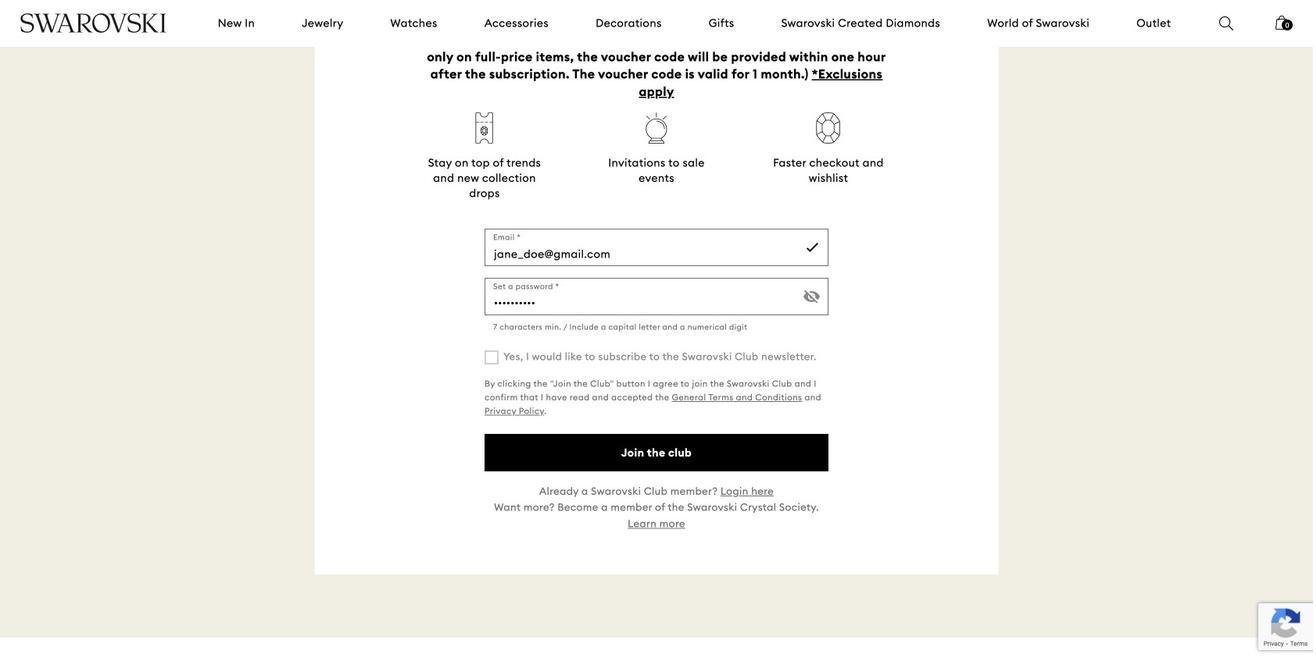 Task type: vqa. For each thing, say whether or not it's contained in the screenshot.
Benefit Collection icon
yes



Task type: describe. For each thing, give the bounding box(es) containing it.
cart-mobile image image
[[1276, 16, 1288, 30]]

Email * email field
[[485, 229, 828, 266]]

Set a password * password field
[[485, 278, 828, 316]]

benefit vip image
[[808, 113, 849, 144]]



Task type: locate. For each thing, give the bounding box(es) containing it.
benefit pre-sale image
[[468, 113, 501, 144]]

None checkbox
[[485, 351, 499, 365]]

search image image
[[1219, 16, 1233, 30]]

benefit collection image
[[640, 113, 673, 144]]

swarovski image
[[20, 13, 167, 33]]



